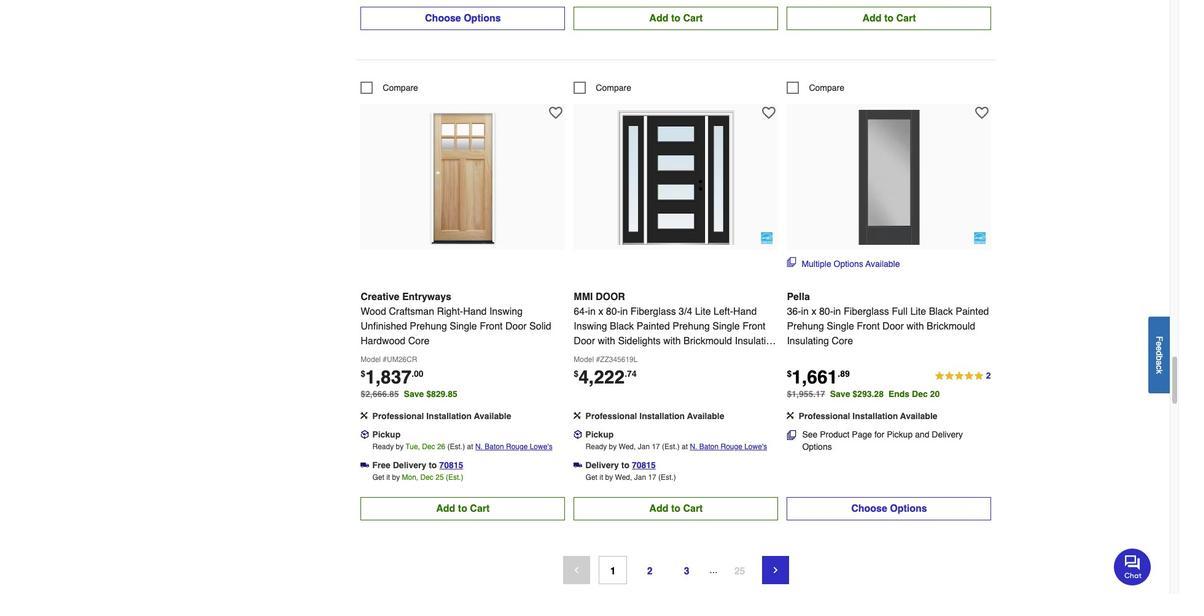 Task type: describe. For each thing, give the bounding box(es) containing it.
was price $1,955.17 element
[[787, 387, 830, 399]]

0 vertical spatial choose options
[[425, 13, 501, 24]]

ends
[[889, 390, 910, 399]]

n. baton rouge lowe's button for delivery to 70815
[[690, 441, 767, 454]]

craftsman
[[389, 307, 434, 318]]

1,837
[[366, 367, 412, 388]]

1 horizontal spatial choose options
[[852, 504, 927, 515]]

2 inside 5 stars image
[[986, 371, 991, 381]]

pickup for delivery
[[586, 430, 614, 440]]

installation for first assembly icon
[[426, 412, 472, 422]]

0 vertical spatial 17
[[652, 443, 660, 452]]

2 assembly image from the left
[[574, 412, 581, 420]]

get it by wed, jan 17 (est.)
[[586, 474, 676, 482]]

pickup image
[[361, 431, 369, 439]]

core inside pella 36-in x 80-in fiberglass full lite black painted prehung single front door with brickmould insulating core
[[832, 336, 853, 347]]

d
[[1155, 351, 1165, 356]]

(est.) right 26
[[448, 443, 465, 452]]

prehung inside pella 36-in x 80-in fiberglass full lite black painted prehung single front door with brickmould insulating core
[[787, 321, 824, 332]]

70815 button for delivery to 70815
[[632, 460, 656, 472]]

$1,661.89 element
[[787, 367, 850, 388]]

delivery inside the see product page for pickup and delivery options
[[932, 430, 963, 440]]

5 stars image
[[934, 369, 992, 384]]

available for 2nd assembly icon from the right
[[687, 412, 725, 422]]

sidelights
[[618, 336, 661, 347]]

lowe's for delivery to 70815
[[745, 443, 767, 452]]

25 link
[[726, 557, 754, 584]]

1
[[611, 567, 616, 578]]

zz345619l
[[600, 356, 638, 364]]

at for delivery to 70815
[[682, 443, 688, 452]]

1,661
[[792, 367, 838, 388]]

x inside pella 36-in x 80-in fiberglass full lite black painted prehung single front door with brickmould insulating core
[[812, 307, 817, 318]]

truck filled image for free
[[361, 462, 369, 470]]

get it by mon, dec 25 (est.)
[[373, 474, 464, 482]]

(est.) down ready by tue, dec 26 (est.) at n. baton rouge lowe's
[[446, 474, 464, 482]]

f e e d b a c k button
[[1149, 317, 1170, 394]]

fiberglass inside pella 36-in x 80-in fiberglass full lite black painted prehung single front door with brickmould insulating core
[[844, 307, 889, 318]]

energy star qualified image for pella36-in x 80-in fiberglass full lite black painted prehung single front door with brickmould insulating core "element"
[[975, 232, 987, 245]]

3 link
[[673, 557, 701, 585]]

free delivery to 70815
[[372, 461, 463, 471]]

$ for 1,837
[[361, 369, 366, 379]]

energy star qualified image for mmi door64-in x 80-in fiberglass 3/4 lite left-hand inswing black painted prehung single front door with sidelights with brickmould insulating core element
[[761, 232, 774, 245]]

n. for free delivery to 70815
[[475, 443, 483, 452]]

.89
[[838, 369, 850, 379]]

b
[[1155, 356, 1165, 361]]

multiple options available link
[[787, 258, 900, 270]]

core inside creative entryways wood craftsman right-hand inswing unfinished prehung single front door solid hardwood core
[[408, 336, 430, 347]]

0 vertical spatial jan
[[638, 443, 650, 452]]

36-
[[787, 307, 801, 318]]

compare for the 5014427723 element
[[383, 83, 418, 93]]

ready by tue, dec 26 (est.) at n. baton rouge lowe's
[[373, 443, 553, 452]]

ready for free
[[373, 443, 394, 452]]

save for $829.85
[[404, 390, 424, 399]]

pella 36-in x 80-in fiberglass full lite black painted prehung single front door with brickmould insulating core
[[787, 292, 989, 347]]

lite inside "mmi door 64-in x 80-in fiberglass 3/4 lite left-hand inswing black painted prehung single front door with sidelights with brickmould insulating core model # zz345619l $ 4,222 .74"
[[695, 307, 711, 318]]

0 horizontal spatial choose options link
[[361, 7, 565, 30]]

delivery to 70815
[[586, 461, 656, 471]]

black inside "mmi door 64-in x 80-in fiberglass 3/4 lite left-hand inswing black painted prehung single front door with sidelights with brickmould insulating core model # zz345619l $ 4,222 .74"
[[610, 321, 634, 332]]

4 in from the left
[[834, 307, 841, 318]]

1 vertical spatial choose options link
[[787, 498, 992, 521]]

ready by wed, jan 17 (est.) at n. baton rouge lowe's
[[586, 443, 767, 452]]

5003919277 element
[[574, 82, 632, 94]]

savings save $293.28 element
[[830, 390, 945, 399]]

1 model from the left
[[361, 356, 381, 364]]

brickmould inside pella 36-in x 80-in fiberglass full lite black painted prehung single front door with brickmould insulating core
[[927, 321, 976, 332]]

1 horizontal spatial delivery
[[586, 461, 619, 471]]

f e e d b a c k
[[1155, 336, 1165, 374]]

inswing inside "mmi door 64-in x 80-in fiberglass 3/4 lite left-hand inswing black painted prehung single front door with sidelights with brickmould insulating core model # zz345619l $ 4,222 .74"
[[574, 321, 607, 332]]

$829.85
[[426, 390, 458, 399]]

1 horizontal spatial with
[[664, 336, 681, 347]]

0 vertical spatial 25
[[436, 474, 444, 482]]

multiple
[[802, 259, 832, 269]]

hand inside "mmi door 64-in x 80-in fiberglass 3/4 lite left-hand inswing black painted prehung single front door with sidelights with brickmould insulating core model # zz345619l $ 4,222 .74"
[[734, 307, 757, 318]]

$293.28
[[853, 390, 884, 399]]

1 # from the left
[[383, 356, 387, 364]]

3/4
[[679, 307, 693, 318]]

door inside pella 36-in x 80-in fiberglass full lite black painted prehung single front door with brickmould insulating core
[[883, 321, 904, 332]]

multiple options available
[[802, 259, 900, 269]]

creative
[[361, 292, 400, 303]]

$2,666.85 save $829.85
[[361, 390, 458, 399]]

single inside pella 36-in x 80-in fiberglass full lite black painted prehung single front door with brickmould insulating core
[[827, 321, 854, 332]]

a
[[1155, 361, 1165, 365]]

heart outline image
[[549, 106, 563, 120]]

20
[[930, 390, 940, 399]]

painted inside pella 36-in x 80-in fiberglass full lite black painted prehung single front door with brickmould insulating core
[[956, 307, 989, 318]]

for
[[875, 430, 885, 440]]

2 e from the top
[[1155, 346, 1165, 351]]

unfinished
[[361, 321, 407, 332]]

full
[[892, 307, 908, 318]]

hardwood
[[361, 336, 406, 347]]

0 vertical spatial wed,
[[619, 443, 636, 452]]

insulating inside pella 36-in x 80-in fiberglass full lite black painted prehung single front door with brickmould insulating core
[[787, 336, 829, 347]]

hand inside creative entryways wood craftsman right-hand inswing unfinished prehung single front door solid hardwood core
[[463, 307, 487, 318]]

insulating inside "mmi door 64-in x 80-in fiberglass 3/4 lite left-hand inswing black painted prehung single front door with sidelights with brickmould insulating core model # zz345619l $ 4,222 .74"
[[735, 336, 777, 347]]

black inside pella 36-in x 80-in fiberglass full lite black painted prehung single front door with brickmould insulating core
[[929, 307, 953, 318]]

0 horizontal spatial delivery
[[393, 461, 427, 471]]

5001650479 element
[[787, 82, 845, 94]]

.74
[[625, 369, 637, 379]]

and
[[915, 430, 930, 440]]

see product page for pickup and delivery options
[[803, 430, 963, 452]]

page
[[852, 430, 872, 440]]

product
[[820, 430, 850, 440]]

$ for 1,661
[[787, 369, 792, 379]]

mon,
[[402, 474, 418, 482]]

1 vertical spatial 25
[[735, 567, 745, 578]]

x inside "mmi door 64-in x 80-in fiberglass 3/4 lite left-hand inswing black painted prehung single front door with sidelights with brickmould insulating core model # zz345619l $ 4,222 .74"
[[599, 307, 604, 318]]

fiberglass inside "mmi door 64-in x 80-in fiberglass 3/4 lite left-hand inswing black painted prehung single front door with sidelights with brickmould insulating core model # zz345619l $ 4,222 .74"
[[631, 307, 676, 318]]

# inside "mmi door 64-in x 80-in fiberglass 3/4 lite left-hand inswing black painted prehung single front door with sidelights with brickmould insulating core model # zz345619l $ 4,222 .74"
[[596, 356, 600, 364]]

door
[[596, 292, 625, 303]]

f
[[1155, 336, 1165, 342]]

left-
[[714, 307, 734, 318]]

available for third assembly icon from the left
[[901, 412, 938, 422]]

1 vertical spatial wed,
[[615, 474, 632, 482]]

choose for choose options "link" to the left
[[425, 13, 461, 24]]

3 in from the left
[[801, 307, 809, 318]]

n. baton rouge lowe's button for free delivery to 70815
[[475, 441, 553, 454]]

pella
[[787, 292, 810, 303]]

2 heart outline image from the left
[[976, 106, 989, 120]]

3 professional installation available from the left
[[799, 412, 938, 422]]



Task type: vqa. For each thing, say whether or not it's contained in the screenshot.
the
no



Task type: locate. For each thing, give the bounding box(es) containing it.
wed, up delivery to 70815
[[619, 443, 636, 452]]

save down .89
[[830, 390, 851, 399]]

pickup for free
[[372, 430, 401, 440]]

1 horizontal spatial energy star qualified image
[[975, 232, 987, 245]]

2 n. baton rouge lowe's button from the left
[[690, 441, 767, 454]]

delivery
[[932, 430, 963, 440], [393, 461, 427, 471], [586, 461, 619, 471]]

at for free delivery to 70815
[[467, 443, 473, 452]]

it for delivery
[[600, 474, 603, 482]]

1 horizontal spatial truck filled image
[[574, 462, 583, 470]]

0 horizontal spatial $
[[361, 369, 366, 379]]

get down free
[[373, 474, 384, 482]]

2 70815 button from the left
[[632, 460, 656, 472]]

front inside pella 36-in x 80-in fiberglass full lite black painted prehung single front door with brickmould insulating core
[[857, 321, 880, 332]]

0 horizontal spatial x
[[599, 307, 604, 318]]

inswing inside creative entryways wood craftsman right-hand inswing unfinished prehung single front door solid hardwood core
[[490, 307, 523, 318]]

(est.) up 'get it by wed, jan 17 (est.)'
[[662, 443, 680, 452]]

door inside "mmi door 64-in x 80-in fiberglass 3/4 lite left-hand inswing black painted prehung single front door with sidelights with brickmould insulating core model # zz345619l $ 4,222 .74"
[[574, 336, 595, 347]]

1 fiberglass from the left
[[631, 307, 676, 318]]

x down "door"
[[599, 307, 604, 318]]

1 lite from the left
[[695, 307, 711, 318]]

0 horizontal spatial 25
[[436, 474, 444, 482]]

1 horizontal spatial rouge
[[721, 443, 743, 452]]

2 inside 'link'
[[647, 567, 653, 578]]

25 down free delivery to 70815
[[436, 474, 444, 482]]

black up sidelights
[[610, 321, 634, 332]]

wood
[[361, 307, 386, 318]]

1 horizontal spatial model
[[574, 356, 594, 364]]

0 horizontal spatial inswing
[[490, 307, 523, 318]]

$ 1,837 .00
[[361, 367, 424, 388]]

0 horizontal spatial door
[[506, 321, 527, 332]]

1 horizontal spatial professional
[[586, 412, 637, 422]]

2 horizontal spatial prehung
[[787, 321, 824, 332]]

0 horizontal spatial assembly image
[[361, 412, 368, 420]]

0 horizontal spatial truck filled image
[[361, 462, 369, 470]]

choose options
[[425, 13, 501, 24], [852, 504, 927, 515]]

c
[[1155, 365, 1165, 370]]

1 ready from the left
[[373, 443, 394, 452]]

3 single from the left
[[827, 321, 854, 332]]

2 button
[[934, 369, 992, 384]]

0 horizontal spatial rouge
[[506, 443, 528, 452]]

2 rouge from the left
[[721, 443, 743, 452]]

0 horizontal spatial front
[[480, 321, 503, 332]]

with down 3/4
[[664, 336, 681, 347]]

black
[[929, 307, 953, 318], [610, 321, 634, 332]]

door inside creative entryways wood craftsman right-hand inswing unfinished prehung single front door solid hardwood core
[[506, 321, 527, 332]]

prehung down craftsman
[[410, 321, 447, 332]]

2 save from the left
[[830, 390, 851, 399]]

assembly image up pickup image
[[574, 412, 581, 420]]

dec down free delivery to 70815
[[421, 474, 434, 482]]

2 horizontal spatial delivery
[[932, 430, 963, 440]]

0 horizontal spatial black
[[610, 321, 634, 332]]

choose for choose options "link" to the bottom
[[852, 504, 888, 515]]

single inside "mmi door 64-in x 80-in fiberglass 3/4 lite left-hand inswing black painted prehung single front door with sidelights with brickmould insulating core model # zz345619l $ 4,222 .74"
[[713, 321, 740, 332]]

core up 4,222
[[574, 351, 595, 362]]

0 horizontal spatial heart outline image
[[763, 106, 776, 120]]

by left tue,
[[396, 443, 404, 452]]

baton
[[485, 443, 504, 452], [700, 443, 719, 452]]

1 it from the left
[[387, 474, 390, 482]]

# up 1,837
[[383, 356, 387, 364]]

dec left 26
[[422, 443, 435, 452]]

1 heart outline image from the left
[[763, 106, 776, 120]]

door left 'solid'
[[506, 321, 527, 332]]

2 $ from the left
[[574, 369, 579, 379]]

ends dec 20 element
[[889, 390, 945, 399]]

dec for 20
[[912, 390, 928, 399]]

2 prehung from the left
[[673, 321, 710, 332]]

0 horizontal spatial compare
[[383, 83, 418, 93]]

5014427723 element
[[361, 82, 418, 94]]

$1,955.17
[[787, 390, 826, 399]]

0 horizontal spatial 2
[[647, 567, 653, 578]]

wed, down delivery to 70815
[[615, 474, 632, 482]]

energy star qualified image
[[761, 232, 774, 245], [975, 232, 987, 245]]

1 horizontal spatial 25
[[735, 567, 745, 578]]

prehung inside "mmi door 64-in x 80-in fiberglass 3/4 lite left-hand inswing black painted prehung single front door with sidelights with brickmould insulating core model # zz345619l $ 4,222 .74"
[[673, 321, 710, 332]]

1 horizontal spatial prehung
[[673, 321, 710, 332]]

professional installation available up ready by wed, jan 17 (est.) at n. baton rouge lowe's
[[586, 412, 725, 422]]

1 horizontal spatial x
[[812, 307, 817, 318]]

e up the d
[[1155, 342, 1165, 346]]

assembly image down "$1,955.17"
[[787, 412, 795, 420]]

door down full
[[883, 321, 904, 332]]

0 horizontal spatial ready
[[373, 443, 394, 452]]

lite right full
[[911, 307, 927, 318]]

cart
[[683, 13, 703, 24], [897, 13, 916, 24], [470, 504, 490, 515], [683, 504, 703, 515]]

1 x from the left
[[599, 307, 604, 318]]

2 vertical spatial dec
[[421, 474, 434, 482]]

1 truck filled image from the left
[[361, 462, 369, 470]]

1 horizontal spatial hand
[[734, 307, 757, 318]]

0 vertical spatial inswing
[[490, 307, 523, 318]]

1 vertical spatial inswing
[[574, 321, 607, 332]]

single up .89
[[827, 321, 854, 332]]

1 horizontal spatial front
[[743, 321, 766, 332]]

assembly image
[[361, 412, 368, 420], [574, 412, 581, 420], [787, 412, 795, 420]]

2 horizontal spatial with
[[907, 321, 924, 332]]

0 horizontal spatial with
[[598, 336, 616, 347]]

2 x from the left
[[812, 307, 817, 318]]

compare inside 5001650479 element
[[809, 83, 845, 93]]

0 horizontal spatial insulating
[[735, 336, 777, 347]]

1 horizontal spatial #
[[596, 356, 600, 364]]

compare inside the 5014427723 element
[[383, 83, 418, 93]]

1 pickup from the left
[[372, 430, 401, 440]]

70815 button up 'get it by wed, jan 17 (est.)'
[[632, 460, 656, 472]]

1 at from the left
[[467, 443, 473, 452]]

2 single from the left
[[713, 321, 740, 332]]

2 horizontal spatial professional installation available
[[799, 412, 938, 422]]

compare for 5001650479 element at the right of the page
[[809, 83, 845, 93]]

1 horizontal spatial ready
[[586, 443, 607, 452]]

installation for 2nd assembly icon from the right
[[640, 412, 685, 422]]

2 80- from the left
[[819, 307, 834, 318]]

$ up "$1,955.17"
[[787, 369, 792, 379]]

prehung down 3/4
[[673, 321, 710, 332]]

26
[[437, 443, 446, 452]]

2 insulating from the left
[[787, 336, 829, 347]]

front
[[480, 321, 503, 332], [743, 321, 766, 332], [857, 321, 880, 332]]

2 horizontal spatial core
[[832, 336, 853, 347]]

truck filled image
[[361, 462, 369, 470], [574, 462, 583, 470]]

core up um26cr
[[408, 336, 430, 347]]

available up ready by tue, dec 26 (est.) at n. baton rouge lowe's
[[474, 412, 511, 422]]

tue,
[[406, 443, 420, 452]]

model up 4,222
[[574, 356, 594, 364]]

2 compare from the left
[[596, 83, 632, 93]]

add to cart button
[[574, 7, 779, 30], [787, 7, 992, 30], [361, 498, 565, 521], [574, 498, 779, 521]]

add
[[650, 13, 669, 24], [863, 13, 882, 24], [436, 504, 455, 515], [650, 504, 669, 515]]

2 in from the left
[[620, 307, 628, 318]]

1 rouge from the left
[[506, 443, 528, 452]]

0 horizontal spatial lite
[[695, 307, 711, 318]]

$ 1,661 .89
[[787, 367, 850, 388]]

1 installation from the left
[[426, 412, 472, 422]]

0 horizontal spatial #
[[383, 356, 387, 364]]

3
[[684, 567, 690, 578]]

17 up 'get it by wed, jan 17 (est.)'
[[652, 443, 660, 452]]

1 energy star qualified image from the left
[[761, 232, 774, 245]]

lowe's for free delivery to 70815
[[530, 443, 553, 452]]

1 horizontal spatial 70815 button
[[632, 460, 656, 472]]

pella36-in x 80-in fiberglass full lite black painted prehung single front door with brickmould insulating core element
[[787, 104, 992, 250]]

creative entryways wood craftsman right-hand inswing unfinished prehung single front door solid hardwood core image
[[396, 110, 531, 245]]

1 horizontal spatial lite
[[911, 307, 927, 318]]

1 vertical spatial choose options
[[852, 504, 927, 515]]

2 professional installation available from the left
[[586, 412, 725, 422]]

single inside creative entryways wood craftsman right-hand inswing unfinished prehung single front door solid hardwood core
[[450, 321, 477, 332]]

delivery up 'get it by wed, jan 17 (est.)'
[[586, 461, 619, 471]]

0 vertical spatial choose options link
[[361, 7, 565, 30]]

70815 button down 26
[[439, 460, 463, 472]]

delivery right the and
[[932, 430, 963, 440]]

1 save from the left
[[404, 390, 424, 399]]

1 horizontal spatial n. baton rouge lowe's button
[[690, 441, 767, 454]]

2 front from the left
[[743, 321, 766, 332]]

um26cr
[[387, 356, 417, 364]]

free
[[372, 461, 391, 471]]

mmi door 64-in x 80-in fiberglass 3/4 lite left-hand inswing black painted prehung single front door with sidelights with brickmould insulating core model # zz345619l $ 4,222 .74
[[574, 292, 777, 388]]

1 horizontal spatial core
[[574, 351, 595, 362]]

3 prehung from the left
[[787, 321, 824, 332]]

ready up free
[[373, 443, 394, 452]]

actual price $4,222.74 element
[[574, 367, 637, 388]]

options
[[464, 13, 501, 24], [834, 259, 864, 269], [803, 442, 832, 452], [890, 504, 927, 515]]

70815 button for free delivery to 70815
[[439, 460, 463, 472]]

k
[[1155, 370, 1165, 374]]

professional for 2nd assembly icon from the right
[[586, 412, 637, 422]]

0 vertical spatial dec
[[912, 390, 928, 399]]

fiberglass left 3/4
[[631, 307, 676, 318]]

arrow right image
[[771, 566, 781, 576]]

2 it from the left
[[600, 474, 603, 482]]

it down delivery to 70815
[[600, 474, 603, 482]]

3 compare from the left
[[809, 83, 845, 93]]

truck filled image down pickup image
[[574, 462, 583, 470]]

1 horizontal spatial choose
[[852, 504, 888, 515]]

0 horizontal spatial lowe's
[[530, 443, 553, 452]]

1 horizontal spatial black
[[929, 307, 953, 318]]

1 in from the left
[[588, 307, 596, 318]]

jan up delivery to 70815
[[638, 443, 650, 452]]

$1,955.17 save $293.28 ends dec 20
[[787, 390, 940, 399]]

truck filled image left free
[[361, 462, 369, 470]]

$ left .74
[[574, 369, 579, 379]]

1 vertical spatial dec
[[422, 443, 435, 452]]

model inside "mmi door 64-in x 80-in fiberglass 3/4 lite left-hand inswing black painted prehung single front door with sidelights with brickmould insulating core model # zz345619l $ 4,222 .74"
[[574, 356, 594, 364]]

(est.)
[[448, 443, 465, 452], [662, 443, 680, 452], [446, 474, 464, 482], [659, 474, 676, 482]]

0 horizontal spatial it
[[387, 474, 390, 482]]

1 horizontal spatial inswing
[[574, 321, 607, 332]]

in right 36-
[[834, 307, 841, 318]]

2 horizontal spatial single
[[827, 321, 854, 332]]

heart outline image
[[763, 106, 776, 120], [976, 106, 989, 120]]

...
[[710, 565, 718, 576]]

pickup image
[[574, 431, 583, 439]]

1 link
[[599, 557, 627, 585]]

jan
[[638, 443, 650, 452], [634, 474, 646, 482]]

2 baton from the left
[[700, 443, 719, 452]]

1 $ from the left
[[361, 369, 366, 379]]

2 horizontal spatial $
[[787, 369, 792, 379]]

pella 36-in x 80-in fiberglass full lite black painted prehung single front door with brickmould insulating core image
[[822, 110, 957, 245]]

$ up $2,666.85 on the bottom left
[[361, 369, 366, 379]]

64-
[[574, 307, 588, 318]]

(est.) down ready by wed, jan 17 (est.) at n. baton rouge lowe's
[[659, 474, 676, 482]]

1 lowe's from the left
[[530, 443, 553, 452]]

pickup inside the see product page for pickup and delivery options
[[887, 430, 913, 440]]

black right full
[[929, 307, 953, 318]]

1 compare from the left
[[383, 83, 418, 93]]

1 70815 button from the left
[[439, 460, 463, 472]]

ready for delivery
[[586, 443, 607, 452]]

single down left-
[[713, 321, 740, 332]]

professional for first assembly icon
[[372, 412, 424, 422]]

energy star qualified image inside mmi door64-in x 80-in fiberglass 3/4 lite left-hand inswing black painted prehung single front door with sidelights with brickmould insulating core element
[[761, 232, 774, 245]]

1 horizontal spatial baton
[[700, 443, 719, 452]]

70815 down 26
[[439, 461, 463, 471]]

.00
[[412, 369, 424, 379]]

1 horizontal spatial it
[[600, 474, 603, 482]]

available
[[866, 259, 900, 269], [474, 412, 511, 422], [687, 412, 725, 422], [901, 412, 938, 422]]

with down full
[[907, 321, 924, 332]]

3 pickup from the left
[[887, 430, 913, 440]]

1 n. baton rouge lowe's button from the left
[[475, 441, 553, 454]]

installation down $829.85
[[426, 412, 472, 422]]

2 horizontal spatial front
[[857, 321, 880, 332]]

it down free
[[387, 474, 390, 482]]

0 horizontal spatial choose options
[[425, 13, 501, 24]]

3 front from the left
[[857, 321, 880, 332]]

0 horizontal spatial prehung
[[410, 321, 447, 332]]

arrow left image
[[572, 566, 582, 576]]

to
[[671, 13, 681, 24], [885, 13, 894, 24], [429, 461, 437, 471], [622, 461, 630, 471], [458, 504, 467, 515], [671, 504, 681, 515]]

get for free
[[373, 474, 384, 482]]

available up the and
[[901, 412, 938, 422]]

1 professional from the left
[[372, 412, 424, 422]]

4,222
[[579, 367, 625, 388]]

front inside creative entryways wood craftsman right-hand inswing unfinished prehung single front door solid hardwood core
[[480, 321, 503, 332]]

0 horizontal spatial save
[[404, 390, 424, 399]]

jan down delivery to 70815
[[634, 474, 646, 482]]

by left mon,
[[392, 474, 400, 482]]

x right 36-
[[812, 307, 817, 318]]

it for free
[[387, 474, 390, 482]]

add to cart
[[650, 13, 703, 24], [863, 13, 916, 24], [436, 504, 490, 515], [650, 504, 703, 515]]

mmi
[[574, 292, 593, 303]]

1 horizontal spatial fiberglass
[[844, 307, 889, 318]]

2 installation from the left
[[640, 412, 685, 422]]

single down right-
[[450, 321, 477, 332]]

$
[[361, 369, 366, 379], [574, 369, 579, 379], [787, 369, 792, 379]]

1 single from the left
[[450, 321, 477, 332]]

1 horizontal spatial 2
[[986, 371, 991, 381]]

professional installation available down $829.85
[[372, 412, 511, 422]]

$ inside "mmi door 64-in x 80-in fiberglass 3/4 lite left-hand inswing black painted prehung single front door with sidelights with brickmould insulating core model # zz345619l $ 4,222 .74"
[[574, 369, 579, 379]]

actual price $1,837.00 element
[[361, 367, 424, 388]]

2 n. from the left
[[690, 443, 698, 452]]

2 pickup from the left
[[586, 430, 614, 440]]

professional up product
[[799, 412, 851, 422]]

1 professional installation available from the left
[[372, 412, 511, 422]]

2 get from the left
[[586, 474, 598, 482]]

1 vertical spatial jan
[[634, 474, 646, 482]]

save down '.00' at the left
[[404, 390, 424, 399]]

0 vertical spatial 2
[[986, 371, 991, 381]]

pickup
[[372, 430, 401, 440], [586, 430, 614, 440], [887, 430, 913, 440]]

2 hand from the left
[[734, 307, 757, 318]]

3 $ from the left
[[787, 369, 792, 379]]

1 70815 from the left
[[439, 461, 463, 471]]

save for $293.28
[[830, 390, 851, 399]]

ready up delivery to 70815
[[586, 443, 607, 452]]

hand
[[463, 307, 487, 318], [734, 307, 757, 318]]

70815
[[439, 461, 463, 471], [632, 461, 656, 471]]

baton for delivery to 70815
[[700, 443, 719, 452]]

80- right 36-
[[819, 307, 834, 318]]

by up delivery to 70815
[[609, 443, 617, 452]]

inswing right right-
[[490, 307, 523, 318]]

3 installation from the left
[[853, 412, 898, 422]]

1 horizontal spatial door
[[574, 336, 595, 347]]

2 at from the left
[[682, 443, 688, 452]]

0 horizontal spatial pickup
[[372, 430, 401, 440]]

model # um26cr
[[361, 356, 417, 364]]

baton for free delivery to 70815
[[485, 443, 504, 452]]

brickmould inside "mmi door 64-in x 80-in fiberglass 3/4 lite left-hand inswing black painted prehung single front door with sidelights with brickmould insulating core model # zz345619l $ 4,222 .74"
[[684, 336, 732, 347]]

2 lite from the left
[[911, 307, 927, 318]]

1 horizontal spatial installation
[[640, 412, 685, 422]]

1 horizontal spatial at
[[682, 443, 688, 452]]

2 fiberglass from the left
[[844, 307, 889, 318]]

lite right 3/4
[[695, 307, 711, 318]]

2
[[986, 371, 991, 381], [647, 567, 653, 578]]

80- inside pella 36-in x 80-in fiberglass full lite black painted prehung single front door with brickmould insulating core
[[819, 307, 834, 318]]

80-
[[606, 307, 620, 318], [819, 307, 834, 318]]

prehung down 36-
[[787, 321, 824, 332]]

$ inside $ 1,661 .89
[[787, 369, 792, 379]]

rouge for free delivery to 70815
[[506, 443, 528, 452]]

available for first assembly icon
[[474, 412, 511, 422]]

1 baton from the left
[[485, 443, 504, 452]]

fiberglass
[[631, 307, 676, 318], [844, 307, 889, 318]]

compare inside the 5003919277 element
[[596, 83, 632, 93]]

0 vertical spatial choose
[[425, 13, 461, 24]]

0 horizontal spatial energy star qualified image
[[761, 232, 774, 245]]

brickmould down left-
[[684, 336, 732, 347]]

insulating
[[735, 336, 777, 347], [787, 336, 829, 347]]

# up 4,222
[[596, 356, 600, 364]]

1 horizontal spatial heart outline image
[[976, 106, 989, 120]]

with up zz345619l
[[598, 336, 616, 347]]

25
[[436, 474, 444, 482], [735, 567, 745, 578]]

3 assembly image from the left
[[787, 412, 795, 420]]

mmi door64-in x 80-in fiberglass 3/4 lite left-hand inswing black painted prehung single front door with sidelights with brickmould insulating core element
[[574, 104, 779, 250]]

1 horizontal spatial lowe's
[[745, 443, 767, 452]]

model down hardwood
[[361, 356, 381, 364]]

n. for delivery to 70815
[[690, 443, 698, 452]]

creative entryways wood craftsman right-hand inswing unfinished prehung single front door solid hardwood core
[[361, 292, 551, 347]]

25 right ...
[[735, 567, 745, 578]]

$2,666.85
[[361, 390, 399, 399]]

mmi door 64-in x 80-in fiberglass 3/4 lite left-hand inswing black painted prehung single front door with sidelights with brickmould insulating core image
[[609, 110, 744, 245]]

1 get from the left
[[373, 474, 384, 482]]

1 n. from the left
[[475, 443, 483, 452]]

delivery up mon,
[[393, 461, 427, 471]]

2 professional from the left
[[586, 412, 637, 422]]

painted inside "mmi door 64-in x 80-in fiberglass 3/4 lite left-hand inswing black painted prehung single front door with sidelights with brickmould insulating core model # zz345619l $ 4,222 .74"
[[637, 321, 670, 332]]

2 energy star qualified image from the left
[[975, 232, 987, 245]]

painted
[[956, 307, 989, 318], [637, 321, 670, 332]]

2 lowe's from the left
[[745, 443, 767, 452]]

fiberglass left full
[[844, 307, 889, 318]]

dec for 25
[[421, 474, 434, 482]]

choose options link
[[361, 7, 565, 30], [787, 498, 992, 521]]

e up b
[[1155, 346, 1165, 351]]

at
[[467, 443, 473, 452], [682, 443, 688, 452]]

1 prehung from the left
[[410, 321, 447, 332]]

chat invite button image
[[1114, 549, 1152, 586]]

professional
[[372, 412, 424, 422], [586, 412, 637, 422], [799, 412, 851, 422]]

1 horizontal spatial insulating
[[787, 336, 829, 347]]

0 horizontal spatial 70815 button
[[439, 460, 463, 472]]

$ inside $ 1,837 .00
[[361, 369, 366, 379]]

0 vertical spatial black
[[929, 307, 953, 318]]

installation for third assembly icon from the left
[[853, 412, 898, 422]]

1 front from the left
[[480, 321, 503, 332]]

right-
[[437, 307, 463, 318]]

core
[[408, 336, 430, 347], [832, 336, 853, 347], [574, 351, 595, 362]]

1 horizontal spatial 80-
[[819, 307, 834, 318]]

0 horizontal spatial get
[[373, 474, 384, 482]]

was price $2,666.85 element
[[361, 387, 404, 399]]

0 horizontal spatial core
[[408, 336, 430, 347]]

truck filled image for delivery
[[574, 462, 583, 470]]

entryways
[[402, 292, 452, 303]]

dec left "20"
[[912, 390, 928, 399]]

brickmould up 5 stars image
[[927, 321, 976, 332]]

options inside the see product page for pickup and delivery options
[[803, 442, 832, 452]]

door
[[506, 321, 527, 332], [883, 321, 904, 332], [574, 336, 595, 347]]

inswing down 64-
[[574, 321, 607, 332]]

3 professional from the left
[[799, 412, 851, 422]]

in down mmi
[[588, 307, 596, 318]]

70815 up 'get it by wed, jan 17 (est.)'
[[632, 461, 656, 471]]

2 70815 from the left
[[632, 461, 656, 471]]

0 vertical spatial brickmould
[[927, 321, 976, 332]]

core up .89
[[832, 336, 853, 347]]

80- inside "mmi door 64-in x 80-in fiberglass 3/4 lite left-hand inswing black painted prehung single front door with sidelights with brickmould insulating core model # zz345619l $ 4,222 .74"
[[606, 307, 620, 318]]

1 horizontal spatial brickmould
[[927, 321, 976, 332]]

save
[[404, 390, 424, 399], [830, 390, 851, 399]]

assembly image up pickup icon
[[361, 412, 368, 420]]

80- down "door"
[[606, 307, 620, 318]]

prehung
[[410, 321, 447, 332], [673, 321, 710, 332], [787, 321, 824, 332]]

installation up ready by wed, jan 17 (est.) at n. baton rouge lowe's
[[640, 412, 685, 422]]

available up ready by wed, jan 17 (est.) at n. baton rouge lowe's
[[687, 412, 725, 422]]

get down delivery to 70815
[[586, 474, 598, 482]]

by down delivery to 70815
[[605, 474, 613, 482]]

available up full
[[866, 259, 900, 269]]

with inside pella 36-in x 80-in fiberglass full lite black painted prehung single front door with brickmould insulating core
[[907, 321, 924, 332]]

lite inside pella 36-in x 80-in fiberglass full lite black painted prehung single front door with brickmould insulating core
[[911, 307, 927, 318]]

0 vertical spatial painted
[[956, 307, 989, 318]]

2 # from the left
[[596, 356, 600, 364]]

prehung inside creative entryways wood craftsman right-hand inswing unfinished prehung single front door solid hardwood core
[[410, 321, 447, 332]]

70815 button
[[439, 460, 463, 472], [632, 460, 656, 472]]

0 horizontal spatial painted
[[637, 321, 670, 332]]

1 vertical spatial painted
[[637, 321, 670, 332]]

professional for third assembly icon from the left
[[799, 412, 851, 422]]

door down 64-
[[574, 336, 595, 347]]

professional installation available up 'page'
[[799, 412, 938, 422]]

professional down actual price $4,222.74 element
[[586, 412, 637, 422]]

2 model from the left
[[574, 356, 594, 364]]

in down "door"
[[620, 307, 628, 318]]

front inside "mmi door 64-in x 80-in fiberglass 3/4 lite left-hand inswing black painted prehung single front door with sidelights with brickmould insulating core model # zz345619l $ 4,222 .74"
[[743, 321, 766, 332]]

with
[[907, 321, 924, 332], [598, 336, 616, 347], [664, 336, 681, 347]]

installation up for
[[853, 412, 898, 422]]

choose
[[425, 13, 461, 24], [852, 504, 888, 515]]

1 vertical spatial 17
[[648, 474, 657, 482]]

professional down $2,666.85 save $829.85 at left
[[372, 412, 424, 422]]

energy star qualified image inside pella36-in x 80-in fiberglass full lite black painted prehung single front door with brickmould insulating core "element"
[[975, 232, 987, 245]]

1 vertical spatial 2
[[647, 567, 653, 578]]

1 hand from the left
[[463, 307, 487, 318]]

1 vertical spatial brickmould
[[684, 336, 732, 347]]

n. baton rouge lowe's button
[[475, 441, 553, 454], [690, 441, 767, 454]]

solid
[[530, 321, 551, 332]]

2 link
[[636, 557, 664, 585]]

core inside "mmi door 64-in x 80-in fiberglass 3/4 lite left-hand inswing black painted prehung single front door with sidelights with brickmould insulating core model # zz345619l $ 4,222 .74"
[[574, 351, 595, 362]]

pickup right for
[[887, 430, 913, 440]]

e
[[1155, 342, 1165, 346], [1155, 346, 1165, 351]]

rouge for delivery to 70815
[[721, 443, 743, 452]]

compare for the 5003919277 element
[[596, 83, 632, 93]]

ready
[[373, 443, 394, 452], [586, 443, 607, 452]]

brickmould
[[927, 321, 976, 332], [684, 336, 732, 347]]

2 truck filled image from the left
[[574, 462, 583, 470]]

0 horizontal spatial fiberglass
[[631, 307, 676, 318]]

0 horizontal spatial at
[[467, 443, 473, 452]]

rouge
[[506, 443, 528, 452], [721, 443, 743, 452]]

0 horizontal spatial professional
[[372, 412, 424, 422]]

pickup right pickup image
[[586, 430, 614, 440]]

1 insulating from the left
[[735, 336, 777, 347]]

1 80- from the left
[[606, 307, 620, 318]]

17 down delivery to 70815
[[648, 474, 657, 482]]

see
[[803, 430, 818, 440]]

#
[[383, 356, 387, 364], [596, 356, 600, 364]]

2 horizontal spatial door
[[883, 321, 904, 332]]

0 horizontal spatial model
[[361, 356, 381, 364]]

0 horizontal spatial brickmould
[[684, 336, 732, 347]]

pickup right pickup icon
[[372, 430, 401, 440]]

in down "pella"
[[801, 307, 809, 318]]

by
[[396, 443, 404, 452], [609, 443, 617, 452], [392, 474, 400, 482], [605, 474, 613, 482]]

get for delivery
[[586, 474, 598, 482]]

2 ready from the left
[[586, 443, 607, 452]]

17
[[652, 443, 660, 452], [648, 474, 657, 482]]

2 horizontal spatial compare
[[809, 83, 845, 93]]

1 assembly image from the left
[[361, 412, 368, 420]]

1 e from the top
[[1155, 342, 1165, 346]]



